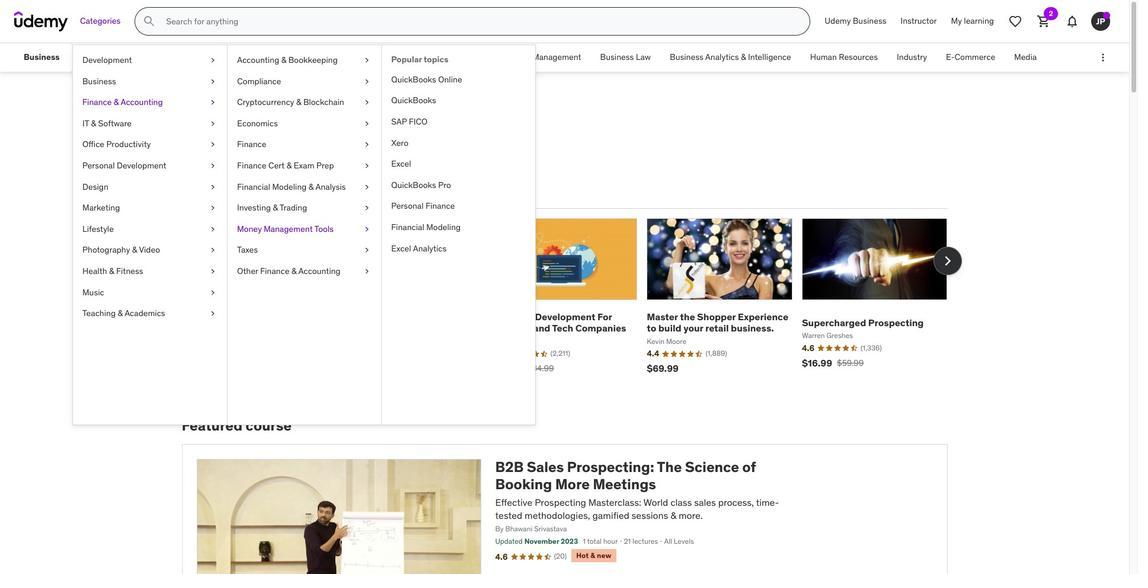 Task type: vqa. For each thing, say whether or not it's contained in the screenshot.
skills
no



Task type: describe. For each thing, give the bounding box(es) containing it.
development link
[[73, 50, 227, 71]]

udemy business link
[[818, 7, 894, 36]]

categories
[[80, 16, 121, 26]]

supercharged prospecting link
[[803, 317, 924, 328]]

xsmall image for development
[[208, 55, 218, 66]]

management for project management
[[533, 52, 582, 62]]

arrow pointing to subcategory menu links image
[[69, 43, 80, 72]]

& inside b2b sales prospecting: the science of booking more meetings effective prospecting masterclass: world class sales process, time- tested methodologies, gamified sessions & more. by bhawani srivastava
[[671, 510, 677, 521]]

udemy image
[[14, 11, 68, 31]]

xsmall image for investing & trading
[[362, 202, 372, 214]]

xsmall image for it & software
[[208, 118, 218, 130]]

shopping cart with 2 items image
[[1038, 14, 1052, 28]]

quickbooks online link
[[382, 69, 536, 90]]

design
[[82, 181, 108, 192]]

law
[[636, 52, 651, 62]]

by
[[496, 525, 504, 534]]

jp link
[[1087, 7, 1116, 36]]

personal finance link
[[382, 196, 536, 217]]

effective
[[496, 496, 533, 508]]

lectures
[[633, 537, 659, 546]]

entrepreneurship
[[89, 52, 154, 62]]

xsmall image for financial modeling & analysis
[[362, 181, 372, 193]]

economics link
[[228, 113, 381, 134]]

business.
[[731, 322, 775, 334]]

started
[[311, 151, 360, 170]]

(20)
[[554, 552, 567, 561]]

productivity
[[106, 139, 151, 150]]

xsmall image for lifestyle
[[208, 223, 218, 235]]

resources
[[840, 52, 879, 62]]

updated
[[496, 537, 523, 546]]

1 total hour
[[583, 537, 618, 546]]

business analytics & intelligence link
[[661, 43, 801, 72]]

cert
[[269, 160, 285, 171]]

personal development
[[82, 160, 166, 171]]

popular
[[392, 54, 422, 65]]

of
[[743, 458, 757, 476]]

2 vertical spatial accounting
[[299, 266, 341, 276]]

trending
[[258, 187, 298, 199]]

udemy business
[[825, 16, 887, 26]]

quickbooks for quickbooks pro
[[392, 180, 437, 190]]

taxes link
[[228, 240, 381, 261]]

& left intelligence
[[741, 52, 747, 62]]

hot
[[577, 551, 589, 560]]

other finance & accounting
[[237, 266, 341, 276]]

levels
[[674, 537, 695, 546]]

human
[[811, 52, 838, 62]]

prospecting inside the carousel element
[[869, 317, 924, 328]]

business left law at the top right of the page
[[601, 52, 634, 62]]

xsmall image for finance cert & exam prep
[[362, 160, 372, 172]]

xsmall image for compliance
[[362, 76, 372, 87]]

finance for finance cert & exam prep
[[237, 160, 267, 171]]

gamified
[[593, 510, 630, 521]]

supercharged prospecting
[[803, 317, 924, 328]]

compliance
[[237, 76, 281, 86]]

cryptocurrency
[[237, 97, 294, 107]]

november
[[525, 537, 560, 546]]

business law link
[[591, 43, 661, 72]]

xsmall image for finance & accounting
[[208, 97, 218, 108]]

management up the "compliance"
[[251, 52, 300, 62]]

pro
[[439, 180, 451, 190]]

business law
[[601, 52, 651, 62]]

& left the video
[[132, 245, 137, 255]]

companies
[[576, 322, 627, 334]]

business left popular
[[358, 52, 391, 62]]

online
[[439, 74, 462, 85]]

supercharged
[[803, 317, 867, 328]]

finance cert & exam prep link
[[228, 155, 381, 177]]

finance for finance
[[237, 139, 267, 150]]

xero link
[[382, 133, 536, 154]]

quickbooks online
[[392, 74, 462, 85]]

project management link
[[495, 43, 591, 72]]

masterclass:
[[589, 496, 642, 508]]

modeling for financial modeling
[[427, 222, 461, 233]]

quickbooks for quickbooks
[[392, 95, 437, 106]]

sales for sales
[[319, 52, 339, 62]]

topics
[[424, 54, 449, 65]]

teaching
[[82, 308, 116, 319]]

& right teaching
[[118, 308, 123, 319]]

management link
[[241, 43, 309, 72]]

modeling for financial modeling & analysis
[[272, 181, 307, 192]]

teaching & academics
[[82, 308, 165, 319]]

accounting & bookkeeping
[[237, 55, 338, 65]]

project management
[[504, 52, 582, 62]]

xsmall image for taxes
[[362, 245, 372, 256]]

finance link
[[228, 134, 381, 155]]

exam
[[294, 160, 315, 171]]

office productivity
[[82, 139, 151, 150]]

other
[[237, 266, 258, 276]]

0 horizontal spatial business link
[[14, 43, 69, 72]]

udemy
[[825, 16, 851, 26]]

0 vertical spatial development
[[82, 55, 132, 65]]

personal for personal finance
[[392, 201, 424, 211]]

sales inside b2b sales prospecting: the science of booking more meetings effective prospecting masterclass: world class sales process, time- tested methodologies, gamified sessions & more. by bhawani srivastava
[[527, 458, 564, 476]]

finance inside money management tools element
[[426, 201, 455, 211]]

office
[[82, 139, 104, 150]]

all
[[665, 537, 673, 546]]

industry
[[898, 52, 928, 62]]

your
[[684, 322, 704, 334]]

marketing
[[82, 202, 120, 213]]

categories button
[[73, 7, 128, 36]]

sap fico link
[[382, 112, 536, 133]]

you
[[284, 151, 308, 170]]

hot & new
[[577, 551, 612, 560]]

finance for finance & accounting
[[82, 97, 112, 107]]

business up finance & accounting
[[82, 76, 116, 86]]

my learning link
[[945, 7, 1002, 36]]

xsmall image for personal development
[[208, 160, 218, 172]]

you have alerts image
[[1104, 12, 1111, 19]]

instructor link
[[894, 7, 945, 36]]

next image
[[939, 251, 958, 270]]

xsmall image for design
[[208, 181, 218, 193]]

carousel element
[[182, 218, 962, 389]]

business inside business development for startups and tech companies
[[492, 311, 533, 323]]

0 horizontal spatial to
[[240, 151, 255, 170]]

teaching & academics link
[[73, 303, 227, 324]]

1 vertical spatial accounting
[[121, 97, 163, 107]]

other finance & accounting link
[[228, 261, 381, 282]]

course
[[246, 417, 292, 435]]

analytics for business
[[706, 52, 739, 62]]

financial for financial modeling
[[392, 222, 425, 233]]

& right cert
[[287, 160, 292, 171]]

media link
[[1006, 43, 1047, 72]]

master the shopper experience to build your retail business.
[[647, 311, 789, 334]]

notifications image
[[1066, 14, 1080, 28]]

science
[[686, 458, 740, 476]]

& left analysis
[[309, 181, 314, 192]]



Task type: locate. For each thing, give the bounding box(es) containing it.
xsmall image inside accounting & bookkeeping "link"
[[362, 55, 372, 66]]

lifestyle
[[82, 223, 114, 234]]

all levels
[[665, 537, 695, 546]]

sales link
[[309, 43, 348, 72]]

accounting down taxes link
[[299, 266, 341, 276]]

popular
[[209, 187, 244, 199]]

xsmall image inside development link
[[208, 55, 218, 66]]

prep
[[317, 160, 334, 171]]

xsmall image inside the 'marketing' link
[[208, 202, 218, 214]]

xsmall image inside money management tools link
[[362, 223, 372, 235]]

& right it
[[91, 118, 96, 129]]

media
[[1015, 52, 1038, 62]]

to left get
[[240, 151, 255, 170]]

sales right b2b
[[527, 458, 564, 476]]

financial inside "link"
[[392, 222, 425, 233]]

bhawani
[[506, 525, 533, 534]]

1
[[583, 537, 586, 546]]

sap
[[392, 116, 407, 127]]

management down trading
[[264, 223, 313, 234]]

2 quickbooks from the top
[[392, 95, 437, 106]]

business link up finance & accounting
[[73, 71, 227, 92]]

for
[[598, 311, 613, 323]]

quickbooks pro
[[392, 180, 451, 190]]

xsmall image for teaching & academics
[[208, 308, 218, 320]]

business right "udemy"
[[853, 16, 887, 26]]

xsmall image inside finance & accounting link
[[208, 97, 218, 108]]

xsmall image
[[362, 76, 372, 87], [208, 118, 218, 130], [362, 118, 372, 130], [208, 139, 218, 151], [362, 160, 372, 172], [208, 223, 218, 235], [362, 223, 372, 235], [208, 245, 218, 256], [362, 245, 372, 256], [362, 266, 372, 277]]

sales for sales courses
[[182, 100, 232, 125]]

1 horizontal spatial to
[[647, 322, 657, 334]]

finance up it & software
[[82, 97, 112, 107]]

2 horizontal spatial sales
[[527, 458, 564, 476]]

1 vertical spatial courses
[[182, 151, 237, 170]]

health & fitness
[[82, 266, 143, 276]]

learning
[[965, 16, 995, 26]]

video
[[139, 245, 160, 255]]

quickbooks up personal finance
[[392, 180, 437, 190]]

accounting up it & software link
[[121, 97, 163, 107]]

modeling down finance cert & exam prep
[[272, 181, 307, 192]]

wishlist image
[[1009, 14, 1023, 28]]

2 excel from the top
[[392, 243, 411, 254]]

0 vertical spatial excel
[[392, 158, 411, 169]]

srivastava
[[535, 525, 567, 534]]

xsmall image for office productivity
[[208, 139, 218, 151]]

modeling down personal finance link in the left top of the page
[[427, 222, 461, 233]]

1 horizontal spatial prospecting
[[869, 317, 924, 328]]

xsmall image for cryptocurrency & blockchain
[[362, 97, 372, 108]]

finance right 'other'
[[260, 266, 290, 276]]

software
[[98, 118, 132, 129]]

process,
[[719, 496, 754, 508]]

1 horizontal spatial analytics
[[706, 52, 739, 62]]

& inside "link"
[[281, 55, 287, 65]]

1 horizontal spatial personal
[[392, 201, 424, 211]]

taxes
[[237, 245, 258, 255]]

photography & video link
[[73, 240, 227, 261]]

personal up "design"
[[82, 160, 115, 171]]

3 quickbooks from the top
[[392, 180, 437, 190]]

1 vertical spatial development
[[117, 160, 166, 171]]

analytics
[[706, 52, 739, 62], [413, 243, 447, 254]]

more.
[[679, 510, 703, 521]]

more subcategory menu links image
[[1098, 52, 1110, 63]]

0 horizontal spatial modeling
[[272, 181, 307, 192]]

& down compliance link
[[296, 97, 302, 107]]

1 vertical spatial modeling
[[427, 222, 461, 233]]

financial up the investing
[[237, 181, 270, 192]]

0 horizontal spatial analytics
[[413, 243, 447, 254]]

human resources
[[811, 52, 879, 62]]

xsmall image for accounting & bookkeeping
[[362, 55, 372, 66]]

0 vertical spatial financial
[[237, 181, 270, 192]]

xsmall image inside other finance & accounting link
[[362, 266, 372, 277]]

xsmall image for other finance & accounting
[[362, 266, 372, 277]]

money management tools link
[[228, 219, 381, 240]]

1 horizontal spatial sales
[[319, 52, 339, 62]]

compliance link
[[228, 71, 381, 92]]

entrepreneurship link
[[80, 43, 164, 72]]

excel analytics link
[[382, 238, 536, 259]]

0 vertical spatial to
[[240, 151, 255, 170]]

submit search image
[[143, 14, 157, 28]]

operations link
[[435, 43, 495, 72]]

0 horizontal spatial accounting
[[121, 97, 163, 107]]

xsmall image inside compliance link
[[362, 76, 372, 87]]

personal down quickbooks pro
[[392, 201, 424, 211]]

quickbooks for quickbooks online
[[392, 74, 437, 85]]

finance left cert
[[237, 160, 267, 171]]

xsmall image for photography & video
[[208, 245, 218, 256]]

blockchain
[[304, 97, 344, 107]]

modeling
[[272, 181, 307, 192], [427, 222, 461, 233]]

featured
[[182, 417, 243, 435]]

most
[[184, 187, 207, 199]]

1 vertical spatial prospecting
[[535, 496, 587, 508]]

1 horizontal spatial business link
[[73, 71, 227, 92]]

the
[[681, 311, 696, 323]]

2 horizontal spatial accounting
[[299, 266, 341, 276]]

1 excel from the top
[[392, 158, 411, 169]]

personal for personal development
[[82, 160, 115, 171]]

master the shopper experience to build your retail business. link
[[647, 311, 789, 334]]

personal inside money management tools element
[[392, 201, 424, 211]]

1 vertical spatial quickbooks
[[392, 95, 437, 106]]

0 vertical spatial prospecting
[[869, 317, 924, 328]]

business
[[853, 16, 887, 26], [24, 52, 60, 62], [358, 52, 391, 62], [601, 52, 634, 62], [670, 52, 704, 62], [82, 76, 116, 86], [492, 311, 533, 323]]

financial modeling & analysis
[[237, 181, 346, 192]]

most popular
[[184, 187, 244, 199]]

prospecting inside b2b sales prospecting: the science of booking more meetings effective prospecting masterclass: world class sales process, time- tested methodologies, gamified sessions & more. by bhawani srivastava
[[535, 496, 587, 508]]

money management tools
[[237, 223, 334, 234]]

updated november 2023
[[496, 537, 578, 546]]

excel down financial modeling
[[392, 243, 411, 254]]

xsmall image for marketing
[[208, 202, 218, 214]]

xsmall image for economics
[[362, 118, 372, 130]]

business left "and"
[[492, 311, 533, 323]]

0 horizontal spatial financial
[[237, 181, 270, 192]]

0 vertical spatial courses
[[235, 100, 313, 125]]

office productivity link
[[73, 134, 227, 155]]

music link
[[73, 282, 227, 303]]

2 vertical spatial quickbooks
[[392, 180, 437, 190]]

tech
[[553, 322, 574, 334]]

financial
[[237, 181, 270, 192], [392, 222, 425, 233]]

lifestyle link
[[73, 219, 227, 240]]

development for business
[[535, 311, 596, 323]]

financial up excel analytics
[[392, 222, 425, 233]]

xsmall image
[[208, 55, 218, 66], [362, 55, 372, 66], [208, 76, 218, 87], [208, 97, 218, 108], [362, 97, 372, 108], [362, 139, 372, 151], [208, 160, 218, 172], [208, 181, 218, 193], [362, 181, 372, 193], [208, 202, 218, 214], [362, 202, 372, 214], [208, 266, 218, 277], [208, 287, 218, 298], [208, 308, 218, 320]]

xsmall image inside the economics link
[[362, 118, 372, 130]]

analytics left intelligence
[[706, 52, 739, 62]]

1 horizontal spatial modeling
[[427, 222, 461, 233]]

0 horizontal spatial personal
[[82, 160, 115, 171]]

analytics for excel
[[413, 243, 447, 254]]

xsmall image for business
[[208, 76, 218, 87]]

xsmall image inside it & software link
[[208, 118, 218, 130]]

xsmall image inside taxes link
[[362, 245, 372, 256]]

business analytics & intelligence
[[670, 52, 792, 62]]

0 vertical spatial quickbooks
[[392, 74, 437, 85]]

xsmall image inside investing & trading link
[[362, 202, 372, 214]]

financial for financial modeling & analysis
[[237, 181, 270, 192]]

development for personal
[[117, 160, 166, 171]]

xsmall image inside lifestyle link
[[208, 223, 218, 235]]

1 vertical spatial analytics
[[413, 243, 447, 254]]

xsmall image inside finance link
[[362, 139, 372, 151]]

experience
[[738, 311, 789, 323]]

excel
[[392, 158, 411, 169], [392, 243, 411, 254]]

quickbooks inside "link"
[[392, 180, 437, 190]]

trending button
[[256, 179, 301, 208]]

quickbooks pro link
[[382, 175, 536, 196]]

quickbooks
[[392, 74, 437, 85], [392, 95, 437, 106], [392, 180, 437, 190]]

1 vertical spatial to
[[647, 322, 657, 334]]

xsmall image inside financial modeling & analysis link
[[362, 181, 372, 193]]

finance
[[82, 97, 112, 107], [237, 139, 267, 150], [237, 160, 267, 171], [426, 201, 455, 211], [260, 266, 290, 276]]

business link down udemy image
[[14, 43, 69, 72]]

management right 'project'
[[533, 52, 582, 62]]

the
[[657, 458, 682, 476]]

health
[[82, 266, 107, 276]]

excel for excel analytics
[[392, 243, 411, 254]]

development inside business development for startups and tech companies
[[535, 311, 596, 323]]

health & fitness link
[[73, 261, 227, 282]]

modeling inside "financial modeling" "link"
[[427, 222, 461, 233]]

accounting up the "compliance"
[[237, 55, 279, 65]]

xsmall image for finance
[[362, 139, 372, 151]]

& right "health"
[[109, 266, 114, 276]]

sales left "economics"
[[182, 100, 232, 125]]

xsmall image for money management tools
[[362, 223, 372, 235]]

1 horizontal spatial financial
[[392, 222, 425, 233]]

xsmall image for health & fitness
[[208, 266, 218, 277]]

popular topics
[[392, 54, 449, 65]]

0 vertical spatial modeling
[[272, 181, 307, 192]]

money management tools element
[[381, 45, 536, 425]]

quickbooks down popular topics
[[392, 74, 437, 85]]

2 vertical spatial development
[[535, 311, 596, 323]]

xsmall image for music
[[208, 287, 218, 298]]

0 horizontal spatial sales
[[182, 100, 232, 125]]

courses
[[235, 100, 313, 125], [182, 151, 237, 170]]

0 vertical spatial accounting
[[237, 55, 279, 65]]

xsmall image inside personal development link
[[208, 160, 218, 172]]

financial modeling
[[392, 222, 461, 233]]

21 lectures
[[624, 537, 659, 546]]

tested
[[496, 510, 523, 521]]

prospecting
[[869, 317, 924, 328], [535, 496, 587, 508]]

xsmall image inside photography & video link
[[208, 245, 218, 256]]

management for money management tools
[[264, 223, 313, 234]]

finance down "economics"
[[237, 139, 267, 150]]

business strategy link
[[348, 43, 435, 72]]

0 vertical spatial sales
[[319, 52, 339, 62]]

excel down xero
[[392, 158, 411, 169]]

e-
[[947, 52, 955, 62]]

& down 'class' at the right bottom
[[671, 510, 677, 521]]

development
[[82, 55, 132, 65], [117, 160, 166, 171], [535, 311, 596, 323]]

startups
[[492, 322, 532, 334]]

0 horizontal spatial prospecting
[[535, 496, 587, 508]]

& down trending
[[273, 202, 278, 213]]

xsmall image inside cryptocurrency & blockchain link
[[362, 97, 372, 108]]

analytics inside money management tools element
[[413, 243, 447, 254]]

1 vertical spatial sales
[[182, 100, 232, 125]]

methodologies,
[[525, 510, 591, 521]]

bookkeeping
[[289, 55, 338, 65]]

booking
[[496, 475, 552, 493]]

shopper
[[698, 311, 736, 323]]

xsmall image inside finance cert & exam prep link
[[362, 160, 372, 172]]

to left 'build'
[[647, 322, 657, 334]]

academics
[[125, 308, 165, 319]]

0 vertical spatial personal
[[82, 160, 115, 171]]

sales
[[695, 496, 716, 508]]

xsmall image inside health & fitness link
[[208, 266, 218, 277]]

& left bookkeeping
[[281, 55, 287, 65]]

finance & accounting link
[[73, 92, 227, 113]]

business development for startups and tech companies
[[492, 311, 627, 334]]

fico
[[409, 116, 428, 127]]

quickbooks up sap fico
[[392, 95, 437, 106]]

& right hot on the right bottom of the page
[[591, 551, 596, 560]]

1 vertical spatial personal
[[392, 201, 424, 211]]

to inside master the shopper experience to build your retail business.
[[647, 322, 657, 334]]

modeling inside financial modeling & analysis link
[[272, 181, 307, 192]]

1 quickbooks from the top
[[392, 74, 437, 85]]

finance down pro
[[426, 201, 455, 211]]

1 vertical spatial financial
[[392, 222, 425, 233]]

b2b
[[496, 458, 524, 476]]

& down taxes link
[[292, 266, 297, 276]]

xsmall image inside office productivity link
[[208, 139, 218, 151]]

Search for anything text field
[[164, 11, 796, 31]]

xsmall image inside teaching & academics link
[[208, 308, 218, 320]]

marketing link
[[73, 198, 227, 219]]

0 vertical spatial analytics
[[706, 52, 739, 62]]

investing
[[237, 202, 271, 213]]

2 vertical spatial sales
[[527, 458, 564, 476]]

operations
[[444, 52, 485, 62]]

sales up compliance link
[[319, 52, 339, 62]]

& up the software
[[114, 97, 119, 107]]

xsmall image inside music 'link'
[[208, 287, 218, 298]]

finance cert & exam prep
[[237, 160, 334, 171]]

excel for excel
[[392, 158, 411, 169]]

xsmall image inside design link
[[208, 181, 218, 193]]

business left the arrow pointing to subcategory menu links icon
[[24, 52, 60, 62]]

build
[[659, 322, 682, 334]]

1 horizontal spatial accounting
[[237, 55, 279, 65]]

accounting inside "link"
[[237, 55, 279, 65]]

business right law at the top right of the page
[[670, 52, 704, 62]]

analytics down financial modeling
[[413, 243, 447, 254]]

1 vertical spatial excel
[[392, 243, 411, 254]]



